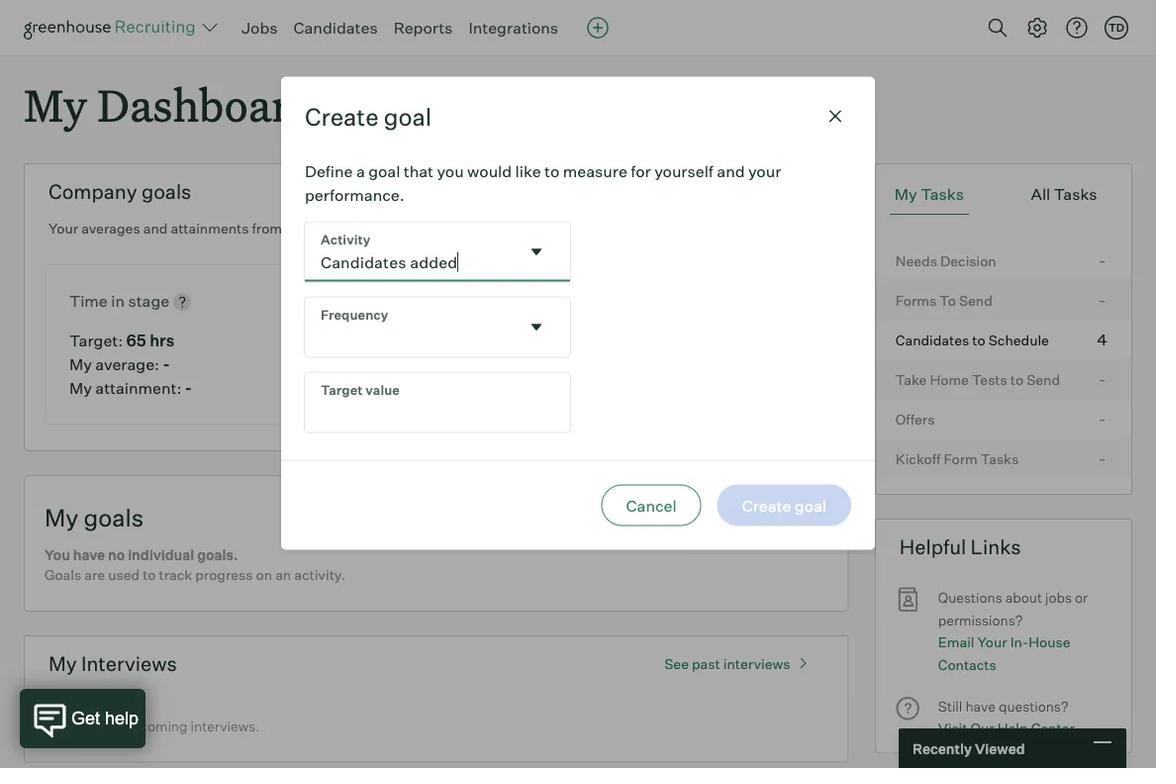 Task type: vqa. For each thing, say whether or not it's contained in the screenshot.


Task type: locate. For each thing, give the bounding box(es) containing it.
integrations link
[[469, 18, 559, 38]]

1 vertical spatial create
[[720, 506, 769, 526]]

0 vertical spatial no
[[108, 547, 125, 564]]

65
[[126, 331, 146, 351]]

no left upcoming
[[105, 718, 121, 735]]

no for individual
[[108, 547, 125, 564]]

0 vertical spatial toggle flyout image
[[527, 242, 547, 262]]

your down permissions?
[[978, 634, 1008, 651]]

search image
[[986, 16, 1010, 40]]

an
[[275, 567, 291, 584]]

create up define
[[305, 102, 379, 131]]

and up see goal dashboard link
[[717, 161, 745, 181]]

oct left 3 at the top left of page
[[285, 220, 309, 237]]

1 horizontal spatial tasks
[[981, 450, 1019, 468]]

1 vertical spatial your
[[978, 634, 1008, 651]]

you
[[45, 547, 70, 564], [45, 718, 68, 735]]

or
[[1075, 589, 1088, 607]]

see down yourself
[[678, 181, 706, 201]]

17,
[[359, 220, 376, 237]]

jobs link
[[242, 18, 278, 38]]

cancel button
[[602, 485, 702, 526]]

questions about jobs or permissions? email your in-house contacts
[[938, 589, 1088, 673]]

have up our
[[966, 698, 996, 715]]

to down individual
[[143, 567, 156, 584]]

my for dashboard
[[24, 75, 87, 134]]

still have questions? visit our help center
[[938, 698, 1075, 737]]

0 vertical spatial create goal
[[305, 102, 432, 131]]

progress
[[195, 567, 253, 584]]

to
[[940, 292, 956, 309]]

0 vertical spatial your
[[49, 220, 78, 237]]

1 vertical spatial create goal
[[720, 506, 804, 526]]

you up "goals"
[[45, 547, 70, 564]]

0 horizontal spatial your
[[49, 220, 78, 237]]

no inside you have no individual goals. goals are used to track progress on an activity.
[[108, 547, 125, 564]]

recently
[[913, 740, 972, 757]]

0 horizontal spatial create
[[305, 102, 379, 131]]

home
[[930, 371, 969, 388]]

have inside still have questions? visit our help center
[[966, 698, 996, 715]]

td button
[[1101, 12, 1133, 44]]

tasks up needs decision
[[921, 184, 964, 204]]

0 vertical spatial goals
[[142, 179, 192, 204]]

goal inside "link"
[[773, 506, 804, 526]]

goals for company goals
[[142, 179, 192, 204]]

1 horizontal spatial your
[[978, 634, 1008, 651]]

2 horizontal spatial tasks
[[1054, 184, 1098, 204]]

jobs
[[242, 18, 278, 38]]

1 vertical spatial goals
[[84, 503, 144, 533]]

None field
[[305, 222, 570, 282], [305, 298, 570, 357], [305, 222, 570, 282], [305, 298, 570, 357]]

td
[[1109, 21, 1125, 34]]

see left past
[[665, 655, 689, 673]]

goal
[[384, 102, 432, 131], [369, 161, 400, 181], [709, 181, 741, 201], [773, 506, 804, 526]]

and right averages
[[143, 220, 168, 237]]

see
[[678, 181, 706, 201], [665, 655, 689, 673]]

target:
[[69, 331, 123, 351]]

see inside see past interviews link
[[665, 655, 689, 673]]

all
[[1031, 184, 1051, 204]]

you for you have no upcoming interviews.
[[45, 718, 68, 735]]

you inside you have no individual goals. goals are used to track progress on an activity.
[[45, 547, 70, 564]]

goals
[[45, 567, 81, 584]]

center
[[1031, 720, 1075, 737]]

1 vertical spatial have
[[966, 698, 996, 715]]

see for my interviews
[[665, 655, 689, 673]]

for
[[631, 161, 651, 181]]

0 vertical spatial and
[[717, 161, 745, 181]]

still
[[938, 698, 963, 715]]

goals up attainments
[[142, 179, 192, 204]]

you down my interviews
[[45, 718, 68, 735]]

1 you from the top
[[45, 547, 70, 564]]

see goal dashboard link
[[678, 181, 824, 201]]

0 horizontal spatial send
[[959, 292, 993, 309]]

create
[[305, 102, 379, 131], [720, 506, 769, 526]]

candidates for candidates to schedule
[[896, 331, 970, 349]]

create goal
[[305, 102, 432, 131], [720, 506, 804, 526]]

1 horizontal spatial candidates
[[896, 331, 970, 349]]

send right to
[[959, 292, 993, 309]]

my inside my tasks button
[[895, 184, 918, 204]]

0 vertical spatial you
[[45, 547, 70, 564]]

1 vertical spatial no
[[105, 718, 121, 735]]

2 you from the top
[[45, 718, 68, 735]]

cancel
[[626, 496, 677, 515]]

0 vertical spatial see
[[678, 181, 706, 201]]

have up "are"
[[73, 547, 105, 564]]

None number field
[[305, 373, 570, 432]]

and
[[717, 161, 745, 181], [143, 220, 168, 237]]

configure image
[[1026, 16, 1050, 40]]

toggle flyout image
[[527, 242, 547, 262], [527, 317, 547, 337]]

1 vertical spatial see
[[665, 655, 689, 673]]

None text field
[[305, 222, 519, 282]]

upcoming
[[124, 718, 188, 735]]

1 vertical spatial you
[[45, 718, 68, 735]]

tab list containing my tasks
[[890, 174, 1118, 215]]

tasks inside all tasks button
[[1054, 184, 1098, 204]]

send down schedule
[[1027, 371, 1061, 388]]

reports link
[[394, 18, 453, 38]]

candidates
[[294, 18, 378, 38], [896, 331, 970, 349]]

1 vertical spatial and
[[143, 220, 168, 237]]

0 horizontal spatial oct
[[285, 220, 309, 237]]

candidates right jobs link
[[294, 18, 378, 38]]

in-
[[1011, 634, 1029, 651]]

None text field
[[305, 298, 519, 357]]

1 oct from the left
[[285, 220, 309, 237]]

your
[[749, 161, 782, 181]]

1 horizontal spatial create
[[720, 506, 769, 526]]

1 vertical spatial toggle flyout image
[[527, 317, 547, 337]]

yourself
[[655, 161, 714, 181]]

time
[[69, 291, 108, 311]]

that
[[404, 161, 434, 181]]

0 vertical spatial send
[[959, 292, 993, 309]]

create goal inside "link"
[[720, 506, 804, 526]]

to inside you have no individual goals. goals are used to track progress on an activity.
[[143, 567, 156, 584]]

your averages and attainments from oct 3 - oct 17, 2023
[[49, 220, 414, 237]]

0 horizontal spatial create goal
[[305, 102, 432, 131]]

0 vertical spatial create
[[305, 102, 379, 131]]

candidates link
[[294, 18, 378, 38]]

about
[[1006, 589, 1043, 607]]

your
[[49, 220, 78, 237], [978, 634, 1008, 651]]

1 vertical spatial candidates
[[896, 331, 970, 349]]

tasks right form
[[981, 450, 1019, 468]]

kickoff form tasks
[[896, 450, 1019, 468]]

you
[[437, 161, 464, 181]]

to right like
[[545, 161, 560, 181]]

0 vertical spatial have
[[73, 547, 105, 564]]

my tasks
[[895, 184, 964, 204]]

0 horizontal spatial candidates
[[294, 18, 378, 38]]

on
[[256, 567, 272, 584]]

house
[[1029, 634, 1071, 651]]

visit our help center link
[[938, 718, 1075, 740]]

have down my interviews
[[71, 718, 102, 735]]

tab list
[[890, 174, 1118, 215]]

helpful
[[900, 535, 967, 560]]

average:
[[95, 355, 159, 374]]

tasks right all
[[1054, 184, 1098, 204]]

interviews
[[81, 652, 177, 676]]

have
[[73, 547, 105, 564], [966, 698, 996, 715], [71, 718, 102, 735]]

your inside questions about jobs or permissions? email your in-house contacts
[[978, 634, 1008, 651]]

-
[[323, 220, 330, 237], [1099, 250, 1106, 270], [1099, 290, 1106, 310], [163, 355, 170, 374], [1099, 369, 1106, 389], [185, 378, 192, 398], [1099, 409, 1106, 428], [1099, 448, 1106, 468]]

our
[[971, 720, 995, 737]]

from
[[252, 220, 282, 237]]

no up used
[[108, 547, 125, 564]]

attainments
[[171, 220, 249, 237]]

and inside define a goal that you would like to measure for yourself and your performance.
[[717, 161, 745, 181]]

send
[[959, 292, 993, 309], [1027, 371, 1061, 388]]

close modal icon image
[[824, 105, 848, 128]]

tasks inside my tasks button
[[921, 184, 964, 204]]

your down the company
[[49, 220, 78, 237]]

take home tests to send
[[896, 371, 1061, 388]]

candidates down forms to send
[[896, 331, 970, 349]]

0 vertical spatial candidates
[[294, 18, 378, 38]]

goals up used
[[84, 503, 144, 533]]

1 vertical spatial send
[[1027, 371, 1061, 388]]

see past interviews
[[665, 655, 791, 673]]

1 horizontal spatial oct
[[333, 220, 356, 237]]

candidates to schedule
[[896, 331, 1049, 349]]

0 horizontal spatial tasks
[[921, 184, 964, 204]]

needs
[[896, 252, 938, 270]]

tasks for my tasks
[[921, 184, 964, 204]]

4
[[1097, 329, 1108, 349]]

my goals
[[45, 503, 144, 533]]

target: 65 hrs my average: - my attainment: -
[[69, 331, 192, 398]]

to right tests
[[1011, 371, 1024, 388]]

1 horizontal spatial and
[[717, 161, 745, 181]]

have inside you have no individual goals. goals are used to track progress on an activity.
[[73, 547, 105, 564]]

2 vertical spatial have
[[71, 718, 102, 735]]

no for upcoming
[[105, 718, 121, 735]]

oct left 17,
[[333, 220, 356, 237]]

my tasks button
[[890, 174, 969, 215]]

1 horizontal spatial create goal
[[720, 506, 804, 526]]

create inside create goal "link"
[[720, 506, 769, 526]]

create right cancel "button"
[[720, 506, 769, 526]]

0 horizontal spatial and
[[143, 220, 168, 237]]



Task type: describe. For each thing, give the bounding box(es) containing it.
company
[[49, 179, 137, 204]]

measure
[[563, 161, 628, 181]]

dashboard
[[97, 75, 316, 134]]

goals.
[[197, 547, 238, 564]]

attainment:
[[95, 378, 182, 398]]

activity.
[[294, 567, 345, 584]]

questions
[[938, 589, 1003, 607]]

form
[[944, 450, 978, 468]]

2 toggle flyout image from the top
[[527, 317, 547, 337]]

email your in-house contacts link
[[938, 632, 1112, 676]]

schedule
[[989, 331, 1049, 349]]

email
[[938, 634, 975, 651]]

hrs
[[150, 331, 175, 351]]

offers
[[896, 411, 935, 428]]

reports
[[394, 18, 453, 38]]

my for goals
[[45, 503, 79, 533]]

a
[[356, 161, 365, 181]]

averages
[[81, 220, 140, 237]]

have for help
[[966, 698, 996, 715]]

track
[[159, 567, 192, 584]]

goals for my goals
[[84, 503, 144, 533]]

my for tasks
[[895, 184, 918, 204]]

integrations
[[469, 18, 559, 38]]

questions?
[[999, 698, 1069, 715]]

candidates for candidates
[[294, 18, 378, 38]]

all tasks
[[1031, 184, 1098, 204]]

links
[[971, 535, 1022, 560]]

past
[[692, 655, 721, 673]]

my dashboard
[[24, 75, 316, 134]]

1 horizontal spatial send
[[1027, 371, 1061, 388]]

performance.
[[305, 185, 405, 205]]

help
[[998, 720, 1028, 737]]

kickoff
[[896, 450, 941, 468]]

forms
[[896, 292, 937, 309]]

all tasks button
[[1026, 174, 1103, 215]]

tasks for all tasks
[[1054, 184, 1098, 204]]

2 oct from the left
[[333, 220, 356, 237]]

used
[[108, 567, 140, 584]]

my for interviews
[[49, 652, 77, 676]]

you have no individual goals. goals are used to track progress on an activity.
[[45, 547, 345, 584]]

you for you have no individual goals. goals are used to track progress on an activity.
[[45, 547, 70, 564]]

have for goals
[[73, 547, 105, 564]]

tests
[[972, 371, 1008, 388]]

permissions?
[[938, 612, 1023, 629]]

visit
[[938, 720, 968, 737]]

define
[[305, 161, 353, 181]]

decision
[[941, 252, 997, 270]]

dashboard
[[745, 181, 824, 201]]

take
[[896, 371, 927, 388]]

interviews.
[[191, 718, 260, 735]]

forms to send
[[896, 292, 993, 309]]

to inside define a goal that you would like to measure for yourself and your performance.
[[545, 161, 560, 181]]

individual
[[128, 547, 194, 564]]

2023
[[379, 220, 414, 237]]

3
[[312, 220, 320, 237]]

recently viewed
[[913, 740, 1025, 757]]

contacts
[[938, 656, 997, 673]]

helpful links
[[900, 535, 1022, 560]]

goal inside define a goal that you would like to measure for yourself and your performance.
[[369, 161, 400, 181]]

td button
[[1105, 16, 1129, 40]]

stage
[[128, 291, 169, 311]]

see goal dashboard
[[678, 181, 824, 201]]

to up take home tests to send at the right of the page
[[973, 331, 986, 349]]

create goal link
[[720, 502, 828, 526]]

see past interviews link
[[655, 647, 824, 673]]

would
[[467, 161, 512, 181]]

interviews
[[724, 655, 791, 673]]

my interviews
[[49, 652, 177, 676]]

company goals
[[49, 179, 192, 204]]

see for company goals
[[678, 181, 706, 201]]

define a goal that you would like to measure for yourself and your performance.
[[305, 161, 782, 205]]

you have no upcoming interviews.
[[45, 718, 260, 735]]

needs decision
[[896, 252, 997, 270]]

time in
[[69, 291, 128, 311]]

like
[[515, 161, 541, 181]]

greenhouse recruiting image
[[24, 16, 202, 40]]

jobs
[[1046, 589, 1072, 607]]

are
[[84, 567, 105, 584]]

1 toggle flyout image from the top
[[527, 242, 547, 262]]



